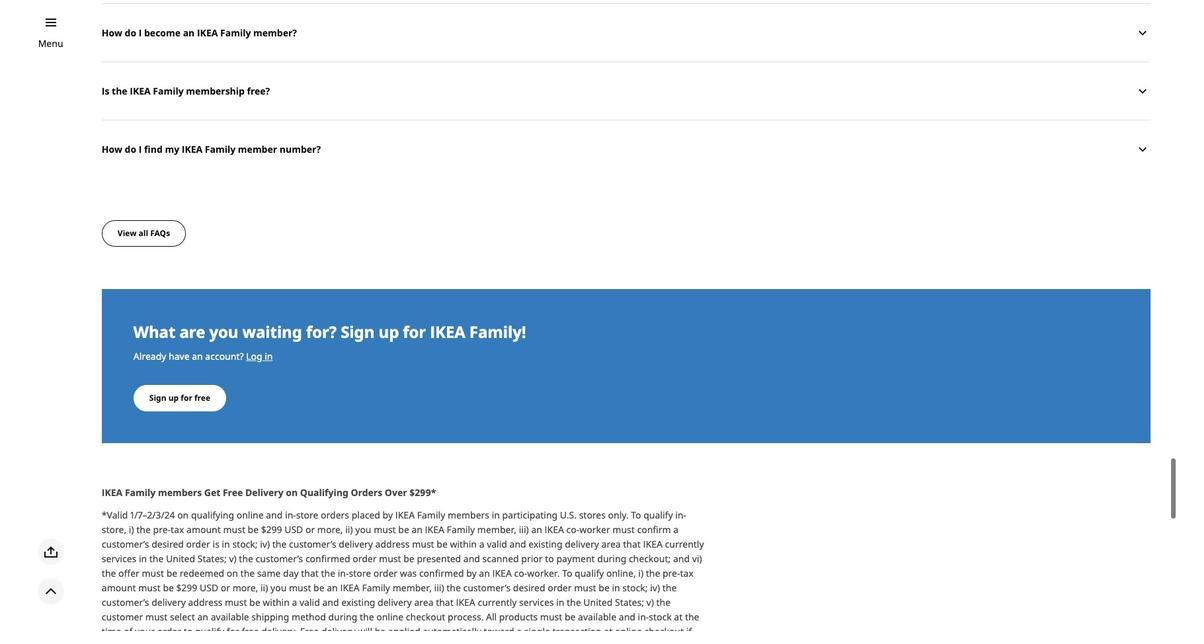 Task type: describe. For each thing, give the bounding box(es) containing it.
view
[[118, 228, 137, 239]]

in- right only.
[[675, 509, 687, 521]]

2 vertical spatial qualify
[[195, 625, 224, 631]]

is
[[213, 538, 220, 550]]

and up method
[[322, 596, 339, 608]]

day
[[283, 567, 299, 579]]

1 horizontal spatial states;
[[615, 596, 644, 608]]

ikea down scanned
[[492, 567, 512, 579]]

1 horizontal spatial address
[[375, 538, 410, 550]]

2 vertical spatial you
[[271, 581, 287, 594]]

ikea up will
[[340, 581, 360, 594]]

orders
[[321, 509, 349, 521]]

1 vertical spatial valid
[[300, 596, 320, 608]]

be down delivery
[[248, 523, 259, 536]]

orders
[[351, 486, 382, 499]]

0 vertical spatial online
[[237, 509, 264, 521]]

order left is
[[186, 538, 210, 550]]

ikea down confirm
[[643, 538, 663, 550]]

same
[[257, 567, 281, 579]]

u.s.
[[560, 509, 577, 521]]

0 vertical spatial v)
[[229, 552, 237, 565]]

in- down checkout;
[[638, 610, 649, 623]]

ikea right 'become'
[[197, 26, 218, 39]]

become
[[144, 26, 181, 39]]

time
[[102, 625, 121, 631]]

be down over on the left bottom
[[398, 523, 409, 536]]

0 vertical spatial iv)
[[260, 538, 270, 550]]

in- right day
[[338, 567, 349, 579]]

1 horizontal spatial sign
[[341, 321, 375, 343]]

already have an account? log in
[[134, 350, 273, 362]]

in left participating
[[492, 509, 500, 521]]

1 vertical spatial address
[[188, 596, 222, 608]]

a up method
[[292, 596, 297, 608]]

worker
[[580, 523, 610, 536]]

how do i become an ikea family member? button
[[102, 3, 1151, 62]]

0 vertical spatial tax
[[171, 523, 184, 536]]

be up "shipping"
[[249, 596, 260, 608]]

i for find
[[139, 143, 142, 155]]

waiting
[[242, 321, 302, 343]]

$299*
[[410, 486, 436, 499]]

shipping
[[252, 610, 289, 623]]

transaction
[[553, 625, 602, 631]]

automatically
[[423, 625, 481, 631]]

checkout
[[406, 610, 445, 623]]

0 vertical spatial iii)
[[519, 523, 529, 536]]

family up 1/7–2/3/24
[[125, 486, 156, 499]]

0 vertical spatial currently
[[665, 538, 704, 550]]

0 vertical spatial store
[[296, 509, 318, 521]]

2 vertical spatial that
[[436, 596, 454, 608]]

0 vertical spatial members
[[158, 486, 202, 499]]

0 horizontal spatial that
[[301, 567, 319, 579]]

menu
[[38, 37, 63, 50]]

find
[[144, 143, 163, 155]]

0 vertical spatial you
[[209, 321, 238, 343]]

0 vertical spatial confirmed
[[306, 552, 350, 565]]

1 horizontal spatial services
[[519, 596, 554, 608]]

be up was
[[404, 552, 415, 565]]

1 vertical spatial store
[[349, 567, 371, 579]]

be right will
[[375, 625, 386, 631]]

members inside *valid 1/7–2/3/24 on qualifying online and in-store orders placed by ikea family members in participating u.s. stores only. to qualify in- store, i) the pre-tax amount must be $299 usd or more, ii) you must be an ikea family member, iii) an ikea co-worker must confirm a customer's desired order is in stock; iv) the customer's delivery address must be within a valid and existing delivery area that ikea currently services in the united states; v) the customer's confirmed order must be presented and scanned prior to payment during checkout; and vi) the offer must be redeemed on the same day that the in-store order was confirmed by an ikea co-worker. to qualify online, i) the pre-tax amount must be $299 usd or more, ii) you must be an ikea family member, iii) the customer's desired order must be in stock; iv) the customer's delivery address must be within a valid and existing delivery area that ikea currently services in the united states; v) the customer must select an available shipping method during the online checkout process. all products must be available and in-stock at the time of your order to qualify for free delivery. free delivery will be applied automatically toward a single transaction at online che
[[448, 509, 490, 521]]

1 horizontal spatial amount
[[187, 523, 221, 536]]

worker.
[[527, 567, 560, 579]]

a up scanned
[[479, 538, 485, 550]]

store,
[[102, 523, 126, 536]]

be left redeemed
[[166, 567, 177, 579]]

2 vertical spatial on
[[227, 567, 238, 579]]

how do i find my ikea family member number?
[[102, 143, 321, 155]]

online,
[[607, 567, 636, 579]]

member
[[238, 143, 277, 155]]

2 horizontal spatial for
[[403, 321, 426, 343]]

order down select
[[157, 625, 181, 631]]

1 vertical spatial iv)
[[650, 581, 660, 594]]

your
[[135, 625, 155, 631]]

and left scanned
[[464, 552, 480, 565]]

ikea down over on the left bottom
[[395, 509, 415, 521]]

is the ikea family membership free?
[[102, 84, 270, 97]]

order left was
[[374, 567, 398, 579]]

delivery up payment
[[565, 538, 599, 550]]

how do i become an ikea family member?
[[102, 26, 297, 39]]

view all faqs button
[[102, 220, 186, 247]]

customer's down the store,
[[102, 538, 149, 550]]

placed
[[352, 509, 380, 521]]

method
[[292, 610, 326, 623]]

ikea down the "u.s."
[[545, 523, 564, 536]]

what
[[134, 321, 176, 343]]

qualifying
[[191, 509, 234, 521]]

customer's up all
[[463, 581, 511, 594]]

the inside dropdown button
[[112, 84, 127, 97]]

1 horizontal spatial area
[[602, 538, 621, 550]]

0 horizontal spatial member,
[[393, 581, 432, 594]]

1 vertical spatial united
[[584, 596, 613, 608]]

0 horizontal spatial to
[[562, 567, 572, 579]]

0 horizontal spatial currently
[[478, 596, 517, 608]]

0 horizontal spatial desired
[[152, 538, 184, 550]]

stores
[[579, 509, 606, 521]]

and up prior
[[510, 538, 526, 550]]

2 horizontal spatial you
[[355, 523, 371, 536]]

0 horizontal spatial area
[[414, 596, 434, 608]]

family up presented
[[447, 523, 475, 536]]

family down the $299*
[[417, 509, 445, 521]]

1 vertical spatial more,
[[233, 581, 258, 594]]

0 vertical spatial stock;
[[232, 538, 258, 550]]

1 horizontal spatial or
[[306, 523, 315, 536]]

family up will
[[362, 581, 390, 594]]

be down online,
[[599, 581, 610, 594]]

0 vertical spatial on
[[286, 486, 298, 499]]

an inside how do i become an ikea family member? dropdown button
[[183, 26, 195, 39]]

delivery up applied in the bottom of the page
[[378, 596, 412, 608]]

applied
[[388, 625, 420, 631]]

1 horizontal spatial to
[[545, 552, 554, 565]]

0 horizontal spatial services
[[102, 552, 136, 565]]

only.
[[608, 509, 629, 521]]

for inside *valid 1/7–2/3/24 on qualifying online and in-store orders placed by ikea family members in participating u.s. stores only. to qualify in- store, i) the pre-tax amount must be $299 usd or more, ii) you must be an ikea family member, iii) an ikea co-worker must confirm a customer's desired order is in stock; iv) the customer's delivery address must be within a valid and existing delivery area that ikea currently services in the united states; v) the customer's confirmed order must be presented and scanned prior to payment during checkout; and vi) the offer must be redeemed on the same day that the in-store order was confirmed by an ikea co-worker. to qualify online, i) the pre-tax amount must be $299 usd or more, ii) you must be an ikea family member, iii) the customer's desired order must be in stock; iv) the customer's delivery address must be within a valid and existing delivery area that ikea currently services in the united states; v) the customer must select an available shipping method during the online checkout process. all products must be available and in-stock at the time of your order to qualify for free delivery. free delivery will be applied automatically toward a single transaction at online che
[[227, 625, 239, 631]]

in up transaction
[[556, 596, 565, 608]]

how for how do i find my ikea family member number?
[[102, 143, 122, 155]]

account?
[[205, 350, 244, 362]]

and left vi)
[[673, 552, 690, 565]]

2 horizontal spatial that
[[623, 538, 641, 550]]

for?
[[306, 321, 337, 343]]

0 horizontal spatial $299
[[176, 581, 197, 594]]

customer
[[102, 610, 143, 623]]

do for become
[[125, 26, 136, 39]]

how for how do i become an ikea family member?
[[102, 26, 122, 39]]

delivery
[[245, 486, 284, 499]]

sign up for free button
[[134, 385, 226, 411]]

be up transaction
[[565, 610, 576, 623]]

delivery up select
[[152, 596, 186, 608]]

*valid 1/7–2/3/24 on qualifying online and in-store orders placed by ikea family members in participating u.s. stores only. to qualify in- store, i) the pre-tax amount must be $299 usd or more, ii) you must be an ikea family member, iii) an ikea co-worker must confirm a customer's desired order is in stock; iv) the customer's delivery address must be within a valid and existing delivery area that ikea currently services in the united states; v) the customer's confirmed order must be presented and scanned prior to payment during checkout; and vi) the offer must be redeemed on the same day that the in-store order was confirmed by an ikea co-worker. to qualify online, i) the pre-tax amount must be $299 usd or more, ii) you must be an ikea family member, iii) the customer's desired order must be in stock; iv) the customer's delivery address must be within a valid and existing delivery area that ikea currently services in the united states; v) the customer must select an available shipping method during the online checkout process. all products must be available and in-stock at the time of your order to qualify for free delivery. free delivery will be applied automatically toward a single transaction at online che
[[102, 509, 707, 631]]

and left stock
[[619, 610, 636, 623]]

in- down ikea family members get free delivery on qualifying orders over $299*
[[285, 509, 296, 521]]

delivery down placed
[[339, 538, 373, 550]]

view all faqs
[[118, 228, 170, 239]]

1 vertical spatial iii)
[[434, 581, 444, 594]]

select
[[170, 610, 195, 623]]

2 vertical spatial online
[[615, 625, 642, 631]]

menu button
[[38, 36, 63, 51]]

ikea left family!
[[430, 321, 466, 343]]

over
[[385, 486, 407, 499]]

is
[[102, 84, 109, 97]]

1 vertical spatial stock;
[[623, 581, 648, 594]]

payment
[[557, 552, 595, 565]]

1 horizontal spatial during
[[598, 552, 627, 565]]

0 vertical spatial ii)
[[345, 523, 353, 536]]

0 vertical spatial united
[[166, 552, 195, 565]]

process.
[[448, 610, 484, 623]]

1 horizontal spatial v)
[[647, 596, 654, 608]]

0 vertical spatial $299
[[261, 523, 282, 536]]

0 vertical spatial up
[[379, 321, 399, 343]]

0 vertical spatial more,
[[317, 523, 343, 536]]

log in link
[[246, 350, 273, 362]]

order down worker.
[[548, 581, 572, 594]]

0 horizontal spatial or
[[221, 581, 230, 594]]

single
[[524, 625, 550, 631]]

my
[[165, 143, 179, 155]]

1/7–2/3/24
[[130, 509, 175, 521]]

0 horizontal spatial pre-
[[153, 523, 171, 536]]

presented
[[417, 552, 461, 565]]

2 available from the left
[[578, 610, 617, 623]]

in right log
[[265, 350, 273, 362]]

1 vertical spatial confirmed
[[419, 567, 464, 579]]

vi)
[[692, 552, 702, 565]]

ikea up presented
[[425, 523, 445, 536]]

1 horizontal spatial desired
[[513, 581, 545, 594]]

in right is
[[222, 538, 230, 550]]

1 available from the left
[[211, 610, 249, 623]]

1 vertical spatial co-
[[514, 567, 527, 579]]

0 horizontal spatial states;
[[198, 552, 227, 565]]

1 vertical spatial within
[[263, 596, 290, 608]]

*valid
[[102, 509, 128, 521]]

0 horizontal spatial to
[[184, 625, 193, 631]]

in down online,
[[612, 581, 620, 594]]

log
[[246, 350, 262, 362]]

a right confirm
[[674, 523, 679, 536]]

order down placed
[[353, 552, 377, 565]]

ikea right is
[[130, 84, 151, 97]]

family!
[[470, 321, 526, 343]]



Task type: locate. For each thing, give the bounding box(es) containing it.
stock; down online,
[[623, 581, 648, 594]]

have
[[169, 350, 190, 362]]

prior
[[521, 552, 543, 565]]

1 horizontal spatial member,
[[477, 523, 517, 536]]

sign right for?
[[341, 321, 375, 343]]

i)
[[129, 523, 134, 536], [639, 567, 644, 579]]

0 vertical spatial valid
[[487, 538, 507, 550]]

0 vertical spatial for
[[403, 321, 426, 343]]

existing
[[529, 538, 563, 550], [341, 596, 375, 608]]

1 horizontal spatial currently
[[665, 538, 704, 550]]

1 horizontal spatial free
[[242, 625, 259, 631]]

at right stock
[[674, 610, 683, 623]]

1 vertical spatial i)
[[639, 567, 644, 579]]

at
[[674, 610, 683, 623], [604, 625, 613, 631]]

amount down offer
[[102, 581, 136, 594]]

1 horizontal spatial united
[[584, 596, 613, 608]]

more, down the orders
[[317, 523, 343, 536]]

co- down prior
[[514, 567, 527, 579]]

states; down online,
[[615, 596, 644, 608]]

0 horizontal spatial united
[[166, 552, 195, 565]]

1 vertical spatial ii)
[[261, 581, 268, 594]]

1 vertical spatial on
[[177, 509, 189, 521]]

in
[[265, 350, 273, 362], [492, 509, 500, 521], [222, 538, 230, 550], [139, 552, 147, 565], [612, 581, 620, 594], [556, 596, 565, 608]]

how do i find my ikea family member number? button
[[102, 120, 1151, 178]]

all
[[486, 610, 497, 623]]

get
[[204, 486, 220, 499]]

free?
[[247, 84, 270, 97]]

ii)
[[345, 523, 353, 536], [261, 581, 268, 594]]

1 vertical spatial at
[[604, 625, 613, 631]]

qualify down select
[[195, 625, 224, 631]]

checkout;
[[629, 552, 671, 565]]

0 horizontal spatial sign
[[149, 392, 166, 403]]

0 horizontal spatial you
[[209, 321, 238, 343]]

1 vertical spatial qualify
[[575, 567, 604, 579]]

address
[[375, 538, 410, 550], [188, 596, 222, 608]]

1 vertical spatial you
[[355, 523, 371, 536]]

0 horizontal spatial free
[[223, 486, 243, 499]]

i for become
[[139, 26, 142, 39]]

ikea right my
[[182, 143, 203, 155]]

co- down the "u.s."
[[567, 523, 580, 536]]

be up select
[[163, 581, 174, 594]]

or down redeemed
[[221, 581, 230, 594]]

0 vertical spatial how
[[102, 26, 122, 39]]

online right transaction
[[615, 625, 642, 631]]

area
[[602, 538, 621, 550], [414, 596, 434, 608]]

family left member
[[205, 143, 236, 155]]

available left "shipping"
[[211, 610, 249, 623]]

usd
[[285, 523, 303, 536], [200, 581, 218, 594]]

delivery.
[[261, 625, 298, 631]]

to
[[545, 552, 554, 565], [184, 625, 193, 631]]

1 horizontal spatial you
[[271, 581, 287, 594]]

membership
[[186, 84, 245, 97]]

2 horizontal spatial qualify
[[644, 509, 673, 521]]

more, down same
[[233, 581, 258, 594]]

stock; right is
[[232, 538, 258, 550]]

1 vertical spatial sign
[[149, 392, 166, 403]]

free down "shipping"
[[242, 625, 259, 631]]

sign down the already
[[149, 392, 166, 403]]

0 horizontal spatial during
[[328, 610, 357, 623]]

number?
[[280, 143, 321, 155]]

free inside button
[[194, 392, 210, 403]]

1 horizontal spatial pre-
[[663, 567, 680, 579]]

valid up method
[[300, 596, 320, 608]]

1 horizontal spatial iii)
[[519, 523, 529, 536]]

pre- down 1/7–2/3/24
[[153, 523, 171, 536]]

1 vertical spatial currently
[[478, 596, 517, 608]]

do
[[125, 26, 136, 39], [125, 143, 136, 155]]

scanned
[[483, 552, 519, 565]]

member, up scanned
[[477, 523, 517, 536]]

toward
[[484, 625, 514, 631]]

stock;
[[232, 538, 258, 550], [623, 581, 648, 594]]

services
[[102, 552, 136, 565], [519, 596, 554, 608]]

1 vertical spatial by
[[466, 567, 477, 579]]

1 vertical spatial that
[[301, 567, 319, 579]]

1 horizontal spatial co-
[[567, 523, 580, 536]]

that up checkout;
[[623, 538, 641, 550]]

2 do from the top
[[125, 143, 136, 155]]

customer's up the customer
[[102, 596, 149, 608]]

1 do from the top
[[125, 26, 136, 39]]

1 horizontal spatial i)
[[639, 567, 644, 579]]

1 horizontal spatial valid
[[487, 538, 507, 550]]

faqs
[[150, 228, 170, 239]]

0 vertical spatial to
[[631, 509, 641, 521]]

products
[[499, 610, 538, 623]]

that right day
[[301, 567, 319, 579]]

$299 down redeemed
[[176, 581, 197, 594]]

that up checkout
[[436, 596, 454, 608]]

free
[[194, 392, 210, 403], [242, 625, 259, 631]]

usd down redeemed
[[200, 581, 218, 594]]

i
[[139, 26, 142, 39], [139, 143, 142, 155]]

1 vertical spatial free
[[300, 625, 319, 631]]

iv) up same
[[260, 538, 270, 550]]

0 horizontal spatial iv)
[[260, 538, 270, 550]]

sign inside button
[[149, 392, 166, 403]]

customer's up same
[[256, 552, 303, 565]]

member,
[[477, 523, 517, 536], [393, 581, 432, 594]]

address up was
[[375, 538, 410, 550]]

store left the orders
[[296, 509, 318, 521]]

stock
[[649, 610, 672, 623]]

0 vertical spatial to
[[545, 552, 554, 565]]

members up presented
[[448, 509, 490, 521]]

delivery left will
[[321, 625, 356, 631]]

1 horizontal spatial available
[[578, 610, 617, 623]]

what are you waiting for? sign up for ikea family!
[[134, 321, 526, 343]]

0 vertical spatial i
[[139, 26, 142, 39]]

was
[[400, 567, 417, 579]]

1 horizontal spatial usd
[[285, 523, 303, 536]]

1 vertical spatial services
[[519, 596, 554, 608]]

order
[[186, 538, 210, 550], [353, 552, 377, 565], [374, 567, 398, 579], [548, 581, 572, 594], [157, 625, 181, 631]]

is the ikea family membership free? button
[[102, 62, 1151, 120]]

on right delivery
[[286, 486, 298, 499]]

1 horizontal spatial to
[[631, 509, 641, 521]]

2 i from the top
[[139, 143, 142, 155]]

ikea
[[197, 26, 218, 39], [130, 84, 151, 97], [182, 143, 203, 155], [430, 321, 466, 343], [102, 486, 123, 499], [395, 509, 415, 521], [425, 523, 445, 536], [545, 523, 564, 536], [643, 538, 663, 550], [492, 567, 512, 579], [340, 581, 360, 594], [456, 596, 475, 608]]

states;
[[198, 552, 227, 565], [615, 596, 644, 608]]

1 vertical spatial i
[[139, 143, 142, 155]]

do left 'become'
[[125, 26, 136, 39]]

0 vertical spatial co-
[[567, 523, 580, 536]]

desired down 1/7–2/3/24
[[152, 538, 184, 550]]

during right method
[[328, 610, 357, 623]]

0 vertical spatial or
[[306, 523, 315, 536]]

participating
[[502, 509, 558, 521]]

1 vertical spatial tax
[[680, 567, 694, 579]]

for inside button
[[181, 392, 192, 403]]

all
[[139, 228, 148, 239]]

1 horizontal spatial qualify
[[575, 567, 604, 579]]

0 horizontal spatial online
[[237, 509, 264, 521]]

i left find
[[139, 143, 142, 155]]

in-
[[285, 509, 296, 521], [675, 509, 687, 521], [338, 567, 349, 579], [638, 610, 649, 623]]

i) right the store,
[[129, 523, 134, 536]]

customer's up day
[[289, 538, 336, 550]]

0 vertical spatial during
[[598, 552, 627, 565]]

do for find
[[125, 143, 136, 155]]

you down same
[[271, 581, 287, 594]]

1 horizontal spatial ii)
[[345, 523, 353, 536]]

tax down vi)
[[680, 567, 694, 579]]

family left member?
[[220, 26, 251, 39]]

free inside *valid 1/7–2/3/24 on qualifying online and in-store orders placed by ikea family members in participating u.s. stores only. to qualify in- store, i) the pre-tax amount must be $299 usd or more, ii) you must be an ikea family member, iii) an ikea co-worker must confirm a customer's desired order is in stock; iv) the customer's delivery address must be within a valid and existing delivery area that ikea currently services in the united states; v) the customer's confirmed order must be presented and scanned prior to payment during checkout; and vi) the offer must be redeemed on the same day that the in-store order was confirmed by an ikea co-worker. to qualify online, i) the pre-tax amount must be $299 usd or more, ii) you must be an ikea family member, iii) the customer's desired order must be in stock; iv) the customer's delivery address must be within a valid and existing delivery area that ikea currently services in the united states; v) the customer must select an available shipping method during the online checkout process. all products must be available and in-stock at the time of your order to qualify for free delivery. free delivery will be applied automatically toward a single transaction at online che
[[300, 625, 319, 631]]

1 vertical spatial $299
[[176, 581, 197, 594]]

in up offer
[[139, 552, 147, 565]]

existing up prior
[[529, 538, 563, 550]]

iv)
[[260, 538, 270, 550], [650, 581, 660, 594]]

or down qualifying
[[306, 523, 315, 536]]

desired
[[152, 538, 184, 550], [513, 581, 545, 594]]

must
[[223, 523, 245, 536], [374, 523, 396, 536], [613, 523, 635, 536], [412, 538, 434, 550], [379, 552, 401, 565], [142, 567, 164, 579], [138, 581, 161, 594], [289, 581, 311, 594], [574, 581, 596, 594], [225, 596, 247, 608], [145, 610, 168, 623], [540, 610, 562, 623]]

sign up for free
[[149, 392, 210, 403]]

0 horizontal spatial existing
[[341, 596, 375, 608]]

1 vertical spatial online
[[377, 610, 404, 623]]

offer
[[118, 567, 139, 579]]

1 horizontal spatial online
[[377, 610, 404, 623]]

the
[[112, 84, 127, 97], [136, 523, 151, 536], [272, 538, 287, 550], [149, 552, 164, 565], [239, 552, 253, 565], [102, 567, 116, 579], [241, 567, 255, 579], [321, 567, 335, 579], [646, 567, 660, 579], [447, 581, 461, 594], [663, 581, 677, 594], [567, 596, 581, 608], [657, 596, 671, 608], [360, 610, 374, 623], [685, 610, 700, 623]]

1 horizontal spatial at
[[674, 610, 683, 623]]

usd down ikea family members get free delivery on qualifying orders over $299*
[[285, 523, 303, 536]]

united up transaction
[[584, 596, 613, 608]]

family left membership
[[153, 84, 184, 97]]

united
[[166, 552, 195, 565], [584, 596, 613, 608]]

1 horizontal spatial tax
[[680, 567, 694, 579]]

you up "account?" at the left bottom of page
[[209, 321, 238, 343]]

amount
[[187, 523, 221, 536], [102, 581, 136, 594]]

1 vertical spatial for
[[181, 392, 192, 403]]

currently up vi)
[[665, 538, 704, 550]]

0 vertical spatial within
[[450, 538, 477, 550]]

i left 'become'
[[139, 26, 142, 39]]

0 horizontal spatial on
[[177, 509, 189, 521]]

1 horizontal spatial free
[[300, 625, 319, 631]]

0 horizontal spatial i)
[[129, 523, 134, 536]]

existing up will
[[341, 596, 375, 608]]

store left was
[[349, 567, 371, 579]]

1 vertical spatial existing
[[341, 596, 375, 608]]

already
[[134, 350, 166, 362]]

of
[[124, 625, 133, 631]]

0 horizontal spatial stock;
[[232, 538, 258, 550]]

sign
[[341, 321, 375, 343], [149, 392, 166, 403]]

1 vertical spatial v)
[[647, 596, 654, 608]]

co-
[[567, 523, 580, 536], [514, 567, 527, 579]]

1 vertical spatial pre-
[[663, 567, 680, 579]]

qualify
[[644, 509, 673, 521], [575, 567, 604, 579], [195, 625, 224, 631]]

0 horizontal spatial store
[[296, 509, 318, 521]]

1 horizontal spatial members
[[448, 509, 490, 521]]

be
[[248, 523, 259, 536], [398, 523, 409, 536], [437, 538, 448, 550], [404, 552, 415, 565], [166, 567, 177, 579], [163, 581, 174, 594], [314, 581, 325, 594], [599, 581, 610, 594], [249, 596, 260, 608], [565, 610, 576, 623], [375, 625, 386, 631]]

redeemed
[[180, 567, 224, 579]]

1 how from the top
[[102, 26, 122, 39]]

0 vertical spatial by
[[383, 509, 393, 521]]

1 i from the top
[[139, 26, 142, 39]]

qualify down payment
[[575, 567, 604, 579]]

ikea up *valid
[[102, 486, 123, 499]]

online up applied in the bottom of the page
[[377, 610, 404, 623]]

that
[[623, 538, 641, 550], [301, 567, 319, 579], [436, 596, 454, 608]]

0 vertical spatial member,
[[477, 523, 517, 536]]

free
[[223, 486, 243, 499], [300, 625, 319, 631]]

0 horizontal spatial at
[[604, 625, 613, 631]]

0 horizontal spatial usd
[[200, 581, 218, 594]]

pre- down checkout;
[[663, 567, 680, 579]]

within up presented
[[450, 538, 477, 550]]

area up checkout
[[414, 596, 434, 608]]

to down payment
[[562, 567, 572, 579]]

2 how from the top
[[102, 143, 122, 155]]

do left find
[[125, 143, 136, 155]]

qualifying
[[300, 486, 348, 499]]

within
[[450, 538, 477, 550], [263, 596, 290, 608]]

0 horizontal spatial v)
[[229, 552, 237, 565]]

confirm
[[637, 523, 671, 536]]

0 horizontal spatial co-
[[514, 567, 527, 579]]

ikea family members get free delivery on qualifying orders over $299*
[[102, 486, 441, 499]]

0 horizontal spatial up
[[168, 392, 179, 403]]

v)
[[229, 552, 237, 565], [647, 596, 654, 608]]

free inside *valid 1/7–2/3/24 on qualifying online and in-store orders placed by ikea family members in participating u.s. stores only. to qualify in- store, i) the pre-tax amount must be $299 usd or more, ii) you must be an ikea family member, iii) an ikea co-worker must confirm a customer's desired order is in stock; iv) the customer's delivery address must be within a valid and existing delivery area that ikea currently services in the united states; v) the customer's confirmed order must be presented and scanned prior to payment during checkout; and vi) the offer must be redeemed on the same day that the in-store order was confirmed by an ikea co-worker. to qualify online, i) the pre-tax amount must be $299 usd or more, ii) you must be an ikea family member, iii) the customer's desired order must be in stock; iv) the customer's delivery address must be within a valid and existing delivery area that ikea currently services in the united states; v) the customer must select an available shipping method during the online checkout process. all products must be available and in-stock at the time of your order to qualify for free delivery. free delivery will be applied automatically toward a single transaction at online che
[[242, 625, 259, 631]]

a down the products on the bottom
[[517, 625, 522, 631]]

services up the products on the bottom
[[519, 596, 554, 608]]

to right only.
[[631, 509, 641, 521]]

0 vertical spatial do
[[125, 26, 136, 39]]

be up presented
[[437, 538, 448, 550]]

currently up all
[[478, 596, 517, 608]]

0 vertical spatial usd
[[285, 523, 303, 536]]

and down ikea family members get free delivery on qualifying orders over $299*
[[266, 509, 283, 521]]

1 vertical spatial amount
[[102, 581, 136, 594]]

and
[[266, 509, 283, 521], [510, 538, 526, 550], [464, 552, 480, 565], [673, 552, 690, 565], [322, 596, 339, 608], [619, 610, 636, 623]]

are
[[180, 321, 205, 343]]

0 vertical spatial existing
[[529, 538, 563, 550]]

will
[[358, 625, 372, 631]]

1 horizontal spatial on
[[227, 567, 238, 579]]

confirmed down the orders
[[306, 552, 350, 565]]

be up method
[[314, 581, 325, 594]]

member?
[[253, 26, 297, 39]]

for
[[403, 321, 426, 343], [181, 392, 192, 403], [227, 625, 239, 631]]

confirmed
[[306, 552, 350, 565], [419, 567, 464, 579]]

ikea up process. on the left
[[456, 596, 475, 608]]

0 horizontal spatial for
[[181, 392, 192, 403]]

free down method
[[300, 625, 319, 631]]

up inside button
[[168, 392, 179, 403]]

1 horizontal spatial by
[[466, 567, 477, 579]]

services up offer
[[102, 552, 136, 565]]



Task type: vqa. For each thing, say whether or not it's contained in the screenshot.
By to the right
yes



